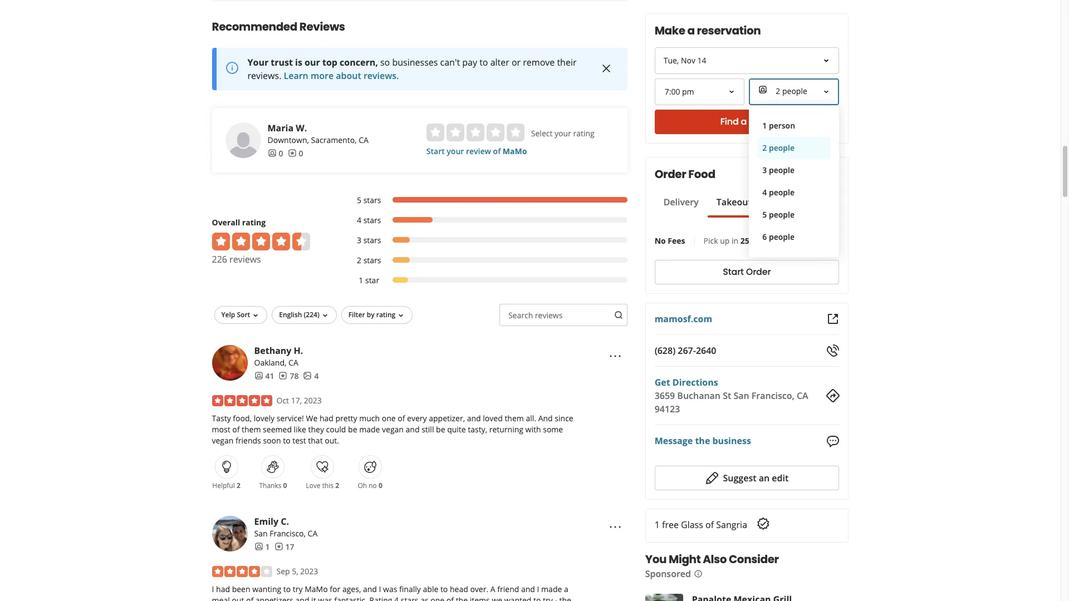 Task type: describe. For each thing, give the bounding box(es) containing it.
could
[[326, 424, 346, 435]]

order inside button
[[747, 266, 772, 279]]

find a table
[[721, 116, 774, 128]]

able
[[423, 584, 439, 595]]

6
[[763, 232, 768, 242]]

menu image
[[609, 350, 622, 364]]

0 vertical spatial mamo
[[503, 146, 527, 156]]

24 pencil v2 image
[[706, 472, 719, 485]]

2023 for h.
[[304, 395, 322, 406]]

get directions 3659 buchanan st san francisco, ca 94123
[[655, 377, 809, 416]]

suggest an edit button
[[655, 466, 840, 491]]

24 message v2 image
[[826, 435, 840, 448]]

226 reviews
[[212, 253, 261, 266]]

rating for select your rating
[[574, 128, 595, 139]]

oakland,
[[254, 357, 287, 368]]

4 for 4 stars
[[357, 215, 362, 225]]

16 chevron down v2 image for yelp sort
[[251, 311, 260, 320]]

you
[[646, 552, 667, 568]]

reviews for 226 reviews
[[230, 253, 261, 266]]

2 right 'this'
[[335, 481, 339, 491]]

2 right helpful
[[237, 481, 241, 491]]

message the business
[[655, 435, 752, 448]]

(no rating) image
[[427, 123, 525, 141]]

rating element
[[427, 123, 525, 141]]

3 i from the left
[[537, 584, 540, 595]]

in
[[732, 236, 739, 246]]

that
[[308, 435, 323, 446]]

of left the every
[[398, 413, 405, 424]]

food,
[[233, 413, 252, 424]]

over.
[[470, 584, 489, 595]]

photos element
[[303, 371, 319, 382]]

since
[[555, 413, 574, 424]]

of right out
[[246, 595, 254, 602]]

info alert
[[212, 48, 628, 90]]

message the business button
[[655, 435, 752, 448]]

2 stars
[[357, 255, 381, 266]]

w.
[[296, 122, 307, 134]]

mamosf.com link
[[655, 313, 713, 325]]

friends element for bethany h.
[[254, 371, 274, 382]]

of right review
[[493, 146, 501, 156]]

filter reviews by 3 stars rating element
[[346, 235, 628, 246]]

pay
[[463, 56, 477, 68]]

meal
[[212, 595, 230, 602]]

review
[[466, 146, 491, 156]]

5 people button
[[759, 204, 831, 226]]

up
[[721, 236, 730, 246]]

16 info v2 image
[[694, 570, 703, 579]]

your for select
[[555, 128, 572, 139]]

mins
[[763, 236, 781, 246]]

food
[[689, 167, 716, 182]]

1 inside friends element
[[265, 542, 270, 552]]

so businesses can't pay to alter or remove their reviews.
[[248, 56, 577, 82]]

Select a date text field
[[655, 47, 840, 74]]

5 for 5 stars
[[357, 195, 362, 205]]

16 chevron down v2 image for filter by rating
[[397, 311, 406, 320]]

start your review of mamo
[[427, 146, 527, 156]]

search image
[[615, 311, 624, 320]]

3 people
[[763, 165, 795, 175]]

oh
[[358, 481, 367, 491]]

(0 reactions) element for oh no 0
[[379, 481, 383, 491]]

a
[[491, 584, 496, 595]]

4 inside i had been wanting to try mamo for ages, and i was finally able to head over. a friend and i made a meal out of appetizers and it was fantastic. rating 4 stars as one of the items we wanted to try - th
[[394, 595, 399, 602]]

1 vertical spatial rating
[[242, 217, 266, 228]]

and up wanted
[[521, 584, 535, 595]]

order food
[[655, 167, 716, 182]]

5 for 5 people
[[763, 209, 768, 220]]

mamosf.com
[[655, 313, 713, 325]]

24 phone v2 image
[[826, 344, 840, 358]]

soon
[[263, 435, 281, 446]]

the inside i had been wanting to try mamo for ages, and i was finally able to head over. a friend and i made a meal out of appetizers and it was fantastic. rating 4 stars as one of the items we wanted to try - th
[[456, 595, 468, 602]]

search reviews
[[509, 310, 563, 321]]

24 check in v2 image
[[757, 518, 770, 531]]

reviews for search reviews
[[535, 310, 563, 321]]

16 photos v2 image
[[303, 372, 312, 381]]

bethany
[[254, 345, 292, 357]]

start for start your review of mamo
[[427, 146, 445, 156]]

quite
[[447, 424, 466, 435]]

one inside i had been wanting to try mamo for ages, and i was finally able to head over. a friend and i made a meal out of appetizers and it was fantastic. rating 4 stars as one of the items we wanted to try - th
[[431, 595, 445, 602]]

the inside button
[[696, 435, 711, 448]]

directions
[[673, 377, 719, 389]]

still
[[422, 424, 434, 435]]

6 people
[[763, 232, 795, 242]]

most
[[212, 424, 230, 435]]

returning
[[490, 424, 524, 435]]

24 external link v2 image
[[826, 313, 840, 326]]

thanks
[[259, 481, 282, 491]]

(224)
[[304, 310, 320, 320]]

start order button
[[655, 260, 840, 285]]

-
[[555, 595, 558, 602]]

3 for 3 stars
[[357, 235, 362, 246]]

we
[[492, 595, 503, 602]]

(628)
[[655, 345, 676, 357]]

service!
[[277, 413, 304, 424]]

start for start order
[[724, 266, 745, 279]]

i had been wanting to try mamo for ages, and i was finally able to head over. a friend and i made a meal out of appetizers and it was fantastic. rating 4 stars as one of the items we wanted to try - th
[[212, 584, 572, 602]]

downtown,
[[268, 135, 309, 145]]

1 for 1 person
[[763, 120, 768, 131]]

1 for 1 free glass of sangria
[[655, 519, 660, 531]]

of down the 'food,'
[[232, 424, 240, 435]]

had inside tasty food, lovely service! we had pretty much one of every appetizer, and loved them all. and since most of them seemed like they could be made vegan and still be quite tasty, returning with some vegan friends soon to test that out.
[[320, 413, 334, 424]]

0 vertical spatial vegan
[[382, 424, 404, 435]]

2 inside 2 people button
[[763, 143, 768, 153]]

2 inside filter reviews by 2 stars rating 'element'
[[357, 255, 362, 266]]

24 info v2 image
[[225, 61, 239, 75]]

friend
[[498, 584, 519, 595]]

(2 reactions) element for helpful 2
[[237, 481, 241, 491]]

and left it
[[296, 595, 309, 602]]

4.5 star rating image
[[212, 233, 310, 251]]

suggest an edit
[[724, 472, 789, 485]]

photo of bethany h. image
[[212, 345, 248, 381]]

appetizers
[[256, 595, 294, 602]]

a for make
[[688, 23, 695, 38]]

ages,
[[343, 584, 361, 595]]

english (224) button
[[272, 306, 337, 324]]

no fees
[[655, 236, 686, 246]]

menu image
[[609, 521, 622, 535]]

start order
[[724, 266, 772, 279]]

of right the glass
[[706, 519, 715, 531]]

2 be from the left
[[436, 424, 445, 435]]

no
[[369, 481, 377, 491]]

overall rating
[[212, 217, 266, 228]]

tasty food, lovely service! we had pretty much one of every appetizer, and loved them all. and since most of them seemed like they could be made vegan and still be quite tasty, returning with some vegan friends soon to test that out.
[[212, 413, 574, 446]]

get
[[655, 377, 671, 389]]

24 directions v2 image
[[826, 389, 840, 403]]

16 review v2 image for maria
[[288, 149, 297, 158]]

free
[[663, 519, 679, 531]]

1 star
[[359, 275, 379, 286]]

table
[[750, 116, 774, 128]]

filter by rating
[[349, 310, 396, 320]]

select
[[531, 128, 553, 139]]

people for 6 people
[[770, 232, 795, 242]]

1 horizontal spatial was
[[383, 584, 397, 595]]

wanted
[[505, 595, 532, 602]]

learn more about reviews.
[[284, 69, 399, 82]]

1 i from the left
[[212, 584, 214, 595]]

1 be from the left
[[348, 424, 357, 435]]

people for 2 people
[[770, 143, 795, 153]]

get directions link
[[655, 377, 719, 389]]

reviews element for w.
[[288, 148, 303, 159]]

4 for 4 people
[[763, 187, 768, 198]]

ca inside emily c. san francisco, ca
[[308, 529, 318, 539]]

0 vertical spatial try
[[293, 584, 303, 595]]

stars for 5 stars
[[364, 195, 381, 205]]

made inside tasty food, lovely service! we had pretty much one of every appetizer, and loved them all. and since most of them seemed like they could be made vegan and still be quite tasty, returning with some vegan friends soon to test that out.
[[359, 424, 380, 435]]

oct 17, 2023
[[277, 395, 322, 406]]

make
[[655, 23, 686, 38]]

select your rating
[[531, 128, 595, 139]]

reviews. inside 'so businesses can't pay to alter or remove their reviews.'
[[248, 69, 282, 82]]

recommended reviews element
[[176, 0, 664, 602]]

and up tasty,
[[467, 413, 481, 424]]

san inside emily c. san francisco, ca
[[254, 529, 268, 539]]

made inside i had been wanting to try mamo for ages, and i was finally able to head over. a friend and i made a meal out of appetizers and it was fantastic. rating 4 stars as one of the items we wanted to try - th
[[542, 584, 562, 595]]

francisco, inside emily c. san francisco, ca
[[270, 529, 306, 539]]

reviews element for c.
[[274, 542, 294, 553]]

25-
[[741, 236, 753, 246]]

francisco, inside get directions 3659 buchanan st san francisco, ca 94123
[[752, 390, 795, 402]]

much
[[359, 413, 380, 424]]

pick
[[704, 236, 719, 246]]



Task type: locate. For each thing, give the bounding box(es) containing it.
1 horizontal spatial vegan
[[382, 424, 404, 435]]

made
[[359, 424, 380, 435], [542, 584, 562, 595]]

0 vertical spatial 5
[[357, 195, 362, 205]]

0 vertical spatial friends element
[[268, 148, 283, 159]]

5
[[357, 195, 362, 205], [763, 209, 768, 220]]

2 horizontal spatial rating
[[574, 128, 595, 139]]

4 right rating
[[394, 595, 399, 602]]

seemed
[[263, 424, 292, 435]]

5 inside button
[[763, 209, 768, 220]]

1 vertical spatial a
[[742, 116, 747, 128]]

1 vertical spatial try
[[543, 595, 553, 602]]

0 vertical spatial reviews element
[[288, 148, 303, 159]]

4 people button
[[759, 182, 831, 204]]

4 inside photos element
[[314, 371, 319, 381]]

5 inside recommended reviews element
[[357, 195, 362, 205]]

vegan down most at the left of page
[[212, 435, 234, 446]]

francisco, down "c."
[[270, 529, 306, 539]]

of down head
[[447, 595, 454, 602]]

(2 reactions) element for love this 2
[[335, 481, 339, 491]]

1 people from the top
[[770, 143, 795, 153]]

4 inside button
[[763, 187, 768, 198]]

2 horizontal spatial a
[[742, 116, 747, 128]]

reviews element containing 78
[[279, 371, 299, 382]]

one inside tasty food, lovely service! we had pretty much one of every appetizer, and loved them all. and since most of them seemed like they could be made vegan and still be quite tasty, returning with some vegan friends soon to test that out.
[[382, 413, 396, 424]]

4 down 3 people
[[763, 187, 768, 198]]

2 vertical spatial reviews element
[[274, 542, 294, 553]]

  text field inside recommended reviews element
[[500, 304, 628, 326]]

reviews element
[[288, 148, 303, 159], [279, 371, 299, 382], [274, 542, 294, 553]]

4 for 4
[[314, 371, 319, 381]]

1 horizontal spatial had
[[320, 413, 334, 424]]

vegan left still
[[382, 424, 404, 435]]

2 people from the top
[[770, 165, 795, 175]]

0 horizontal spatial order
[[655, 167, 687, 182]]

st
[[724, 390, 732, 402]]

made up -
[[542, 584, 562, 595]]

person
[[770, 120, 796, 131]]

head
[[450, 584, 468, 595]]

1 vertical spatial the
[[456, 595, 468, 602]]

16 chevron down v2 image inside filter by rating popup button
[[397, 311, 406, 320]]

yelp sort button
[[214, 306, 268, 324]]

3 for 3 people
[[763, 165, 768, 175]]

1 16 chevron down v2 image from the left
[[251, 311, 260, 320]]

1 vertical spatial 2023
[[300, 566, 318, 577]]

edit
[[773, 472, 789, 485]]

0 vertical spatial 16 friends v2 image
[[268, 149, 277, 158]]

people up 6 people
[[770, 209, 795, 220]]

2 horizontal spatial i
[[537, 584, 540, 595]]

people down 3 people
[[770, 187, 795, 198]]

2 vertical spatial rating
[[376, 310, 396, 320]]

trust
[[271, 56, 293, 68]]

ca down h. at the left bottom of page
[[289, 357, 299, 368]]

0 horizontal spatial 16 chevron down v2 image
[[251, 311, 260, 320]]

ca inside bethany h. oakland, ca
[[289, 357, 299, 368]]

to up appetizers
[[283, 584, 291, 595]]

1 left free
[[655, 519, 660, 531]]

16 friends v2 image down "downtown,"
[[268, 149, 277, 158]]

reviews.
[[248, 69, 282, 82], [364, 69, 399, 82]]

stars up 4 stars
[[364, 195, 381, 205]]

1 horizontal spatial a
[[688, 23, 695, 38]]

0 vertical spatial a
[[688, 23, 695, 38]]

mamo up it
[[305, 584, 328, 595]]

0 horizontal spatial 16 friends v2 image
[[254, 372, 263, 381]]

1 horizontal spatial them
[[505, 413, 524, 424]]

your
[[555, 128, 572, 139], [447, 146, 464, 156]]

friends element down emily at the left of page
[[254, 542, 270, 553]]

to right able
[[441, 584, 448, 595]]

be right still
[[436, 424, 445, 435]]

friends element containing 0
[[268, 148, 283, 159]]

1 horizontal spatial start
[[724, 266, 745, 279]]

4 up 3 stars
[[357, 215, 362, 225]]

people for 5 people
[[770, 209, 795, 220]]

1 vertical spatial reviews
[[535, 310, 563, 321]]

2640
[[697, 345, 717, 357]]

0 horizontal spatial (0 reactions) element
[[283, 481, 287, 491]]

find a table link
[[655, 110, 840, 134]]

2 reviews. from the left
[[364, 69, 399, 82]]

2 (2 reactions) element from the left
[[335, 481, 339, 491]]

1 vertical spatial 5
[[763, 209, 768, 220]]

1 vertical spatial was
[[318, 595, 332, 602]]

1 vertical spatial reviews element
[[279, 371, 299, 382]]

1 left star on the top of the page
[[359, 275, 363, 286]]

(0 reactions) element right thanks
[[283, 481, 287, 491]]

san inside get directions 3659 buchanan st san francisco, ca 94123
[[734, 390, 750, 402]]

tab list containing delivery
[[655, 196, 761, 218]]

the down head
[[456, 595, 468, 602]]

16 chevron down v2 image right the sort
[[251, 311, 260, 320]]

0 vertical spatial your
[[555, 128, 572, 139]]

about
[[336, 69, 361, 82]]

friends element for emily c.
[[254, 542, 270, 553]]

1 (2 reactions) element from the left
[[237, 481, 241, 491]]

fantastic.
[[334, 595, 367, 602]]

16 friends v2 image
[[254, 543, 263, 552]]

1 horizontal spatial the
[[696, 435, 711, 448]]

3 16 chevron down v2 image from the left
[[397, 311, 406, 320]]

1 horizontal spatial (0 reactions) element
[[379, 481, 383, 491]]

1 vertical spatial friends element
[[254, 371, 274, 382]]

order
[[655, 167, 687, 182], [747, 266, 772, 279]]

rating for filter by rating
[[376, 310, 396, 320]]

had inside i had been wanting to try mamo for ages, and i was finally able to head over. a friend and i made a meal out of appetizers and it was fantastic. rating 4 stars as one of the items we wanted to try - th
[[216, 584, 230, 595]]

out.
[[325, 435, 339, 446]]

i up rating
[[379, 584, 381, 595]]

0 horizontal spatial (2 reactions) element
[[237, 481, 241, 491]]

0 horizontal spatial made
[[359, 424, 380, 435]]

1 horizontal spatial one
[[431, 595, 445, 602]]

photo of emily c. image
[[212, 516, 248, 552]]

1 horizontal spatial san
[[734, 390, 750, 402]]

(2 reactions) element
[[237, 481, 241, 491], [335, 481, 339, 491]]

0 horizontal spatial be
[[348, 424, 357, 435]]

oct
[[277, 395, 289, 406]]

reviews
[[230, 253, 261, 266], [535, 310, 563, 321]]

0 horizontal spatial reviews.
[[248, 69, 282, 82]]

16 friends v2 image for bethany
[[254, 372, 263, 381]]

start left review
[[427, 146, 445, 156]]

be down pretty
[[348, 424, 357, 435]]

start
[[427, 146, 445, 156], [724, 266, 745, 279]]

tasty,
[[468, 424, 488, 435]]

0 vertical spatial san
[[734, 390, 750, 402]]

0 vertical spatial order
[[655, 167, 687, 182]]

2023 right 5, on the bottom left
[[300, 566, 318, 577]]

4 people
[[763, 187, 795, 198]]

mamo inside i had been wanting to try mamo for ages, and i was finally able to head over. a friend and i made a meal out of appetizers and it was fantastic. rating 4 stars as one of the items we wanted to try - th
[[305, 584, 328, 595]]

sep 5, 2023
[[277, 566, 318, 577]]

35
[[753, 236, 761, 246]]

bethany h. oakland, ca
[[254, 345, 303, 368]]

i up meal
[[212, 584, 214, 595]]

1 vertical spatial vegan
[[212, 435, 234, 446]]

or
[[512, 56, 521, 68]]

1 horizontal spatial 3
[[763, 165, 768, 175]]

i right the friend
[[537, 584, 540, 595]]

friends element down oakland,
[[254, 371, 274, 382]]

2 people
[[763, 143, 795, 153]]

test
[[293, 435, 306, 446]]

people right 6
[[770, 232, 795, 242]]

to right the 'pay'
[[480, 56, 488, 68]]

reviews down 4.5 star rating image
[[230, 253, 261, 266]]

stars up 2 stars
[[364, 235, 381, 246]]

oh no 0
[[358, 481, 383, 491]]

maria w. link
[[268, 122, 307, 134]]

16 review v2 image for emily
[[274, 543, 283, 552]]

stars up 3 stars
[[364, 215, 381, 225]]

1 horizontal spatial try
[[543, 595, 553, 602]]

stars for 4 stars
[[364, 215, 381, 225]]

reviews element down "downtown,"
[[288, 148, 303, 159]]

stars for 3 stars
[[364, 235, 381, 246]]

stars for 2 stars
[[364, 255, 381, 266]]

(0 reactions) element
[[283, 481, 287, 491], [379, 481, 383, 491]]

a
[[688, 23, 695, 38], [742, 116, 747, 128], [564, 584, 569, 595]]

0 horizontal spatial the
[[456, 595, 468, 602]]

order up delivery
[[655, 167, 687, 182]]

16 review v2 image for bethany
[[279, 372, 288, 381]]

emily
[[254, 516, 279, 528]]

start down in
[[724, 266, 745, 279]]

0 horizontal spatial was
[[318, 595, 332, 602]]

the
[[696, 435, 711, 448], [456, 595, 468, 602]]

love
[[306, 481, 321, 491]]

close image
[[600, 62, 613, 75]]

2 horizontal spatial 16 chevron down v2 image
[[397, 311, 406, 320]]

people inside button
[[770, 209, 795, 220]]

0 vertical spatial francisco,
[[752, 390, 795, 402]]

people for 3 people
[[770, 165, 795, 175]]

a inside i had been wanting to try mamo for ages, and i was finally able to head over. a friend and i made a meal out of appetizers and it was fantastic. rating 4 stars as one of the items we wanted to try - th
[[564, 584, 569, 595]]

16 chevron down v2 image right filter by rating
[[397, 311, 406, 320]]

(0 reactions) element right 'no'
[[379, 481, 383, 491]]

filter by rating button
[[341, 306, 413, 324]]

reviews element containing 0
[[288, 148, 303, 159]]

0 horizontal spatial your
[[447, 146, 464, 156]]

rating inside popup button
[[376, 310, 396, 320]]

to left test
[[283, 435, 291, 446]]

0 vertical spatial the
[[696, 435, 711, 448]]

16 friends v2 image
[[268, 149, 277, 158], [254, 372, 263, 381]]

buchanan
[[678, 390, 721, 402]]

2 people button
[[759, 137, 831, 159]]

also
[[703, 552, 727, 568]]

sponsored
[[646, 568, 692, 580]]

start inside recommended reviews element
[[427, 146, 445, 156]]

1 vertical spatial 16 friends v2 image
[[254, 372, 263, 381]]

was up rating
[[383, 584, 397, 595]]

no
[[655, 236, 666, 246]]

0 vertical spatial rating
[[574, 128, 595, 139]]

learn
[[284, 69, 309, 82]]

0 vertical spatial 2023
[[304, 395, 322, 406]]

4 star rating image
[[212, 566, 272, 578]]

try left -
[[543, 595, 553, 602]]

1 horizontal spatial i
[[379, 584, 381, 595]]

0 horizontal spatial san
[[254, 529, 268, 539]]

one right "much"
[[382, 413, 396, 424]]

0 horizontal spatial them
[[242, 424, 261, 435]]

0 vertical spatial them
[[505, 413, 524, 424]]

maria
[[268, 122, 294, 134]]

reviews. down so
[[364, 69, 399, 82]]

rating right by
[[376, 310, 396, 320]]

0 horizontal spatial a
[[564, 584, 569, 595]]

reviews. down your
[[248, 69, 282, 82]]

2023 for c.
[[300, 566, 318, 577]]

ca up sep 5, 2023
[[308, 529, 318, 539]]

glass
[[682, 519, 704, 531]]

had up could
[[320, 413, 334, 424]]

16 friends v2 image for maria
[[268, 149, 277, 158]]

to left -
[[534, 595, 541, 602]]

0 vertical spatial made
[[359, 424, 380, 435]]

items
[[470, 595, 490, 602]]

1 right 16 friends v2 icon
[[265, 542, 270, 552]]

to inside tasty food, lovely service! we had pretty much one of every appetizer, and loved them all. and since most of them seemed like they could be made vegan and still be quite tasty, returning with some vegan friends soon to test that out.
[[283, 435, 291, 446]]

2 i from the left
[[379, 584, 381, 595]]

them
[[505, 413, 524, 424], [242, 424, 261, 435]]

1 horizontal spatial mamo
[[503, 146, 527, 156]]

can't
[[440, 56, 460, 68]]

4 people from the top
[[770, 209, 795, 220]]

3659
[[655, 390, 676, 402]]

2023 right 17,
[[304, 395, 322, 406]]

to inside 'so businesses can't pay to alter or remove their reviews.'
[[480, 56, 488, 68]]

was right it
[[318, 595, 332, 602]]

our
[[305, 56, 320, 68]]

2 vertical spatial 16 review v2 image
[[274, 543, 283, 552]]

your left review
[[447, 146, 464, 156]]

one down able
[[431, 595, 445, 602]]

photo of maria w. image
[[225, 122, 261, 158]]

ca
[[359, 135, 369, 145], [289, 357, 299, 368], [797, 390, 809, 402], [308, 529, 318, 539]]

(2 reactions) element right helpful
[[237, 481, 241, 491]]

1 (0 reactions) element from the left
[[283, 481, 287, 491]]

english
[[279, 310, 302, 320]]

0 vertical spatial had
[[320, 413, 334, 424]]

0 horizontal spatial i
[[212, 584, 214, 595]]

francisco, right st
[[752, 390, 795, 402]]

people down 2 people
[[770, 165, 795, 175]]

16 review v2 image
[[288, 149, 297, 158], [279, 372, 288, 381], [274, 543, 283, 552]]

0 horizontal spatial 5
[[357, 195, 362, 205]]

stars inside 'element'
[[364, 255, 381, 266]]

4 stars
[[357, 215, 381, 225]]

san down emily at the left of page
[[254, 529, 268, 539]]

1 horizontal spatial rating
[[376, 310, 396, 320]]

1 vertical spatial francisco,
[[270, 529, 306, 539]]

people for 4 people
[[770, 187, 795, 198]]

start inside button
[[724, 266, 745, 279]]

tasty
[[212, 413, 231, 424]]

tab list
[[655, 196, 761, 218]]

1 horizontal spatial (2 reactions) element
[[335, 481, 339, 491]]

1 vertical spatial 16 review v2 image
[[279, 372, 288, 381]]

english (224)
[[279, 310, 320, 320]]

emily c. link
[[254, 516, 289, 528]]

try down sep 5, 2023
[[293, 584, 303, 595]]

(628) 267-2640
[[655, 345, 717, 357]]

3 people from the top
[[770, 187, 795, 198]]

rating right select on the top
[[574, 128, 595, 139]]

find
[[721, 116, 739, 128]]

them up "returning" on the left of page
[[505, 413, 524, 424]]

a inside 'link'
[[742, 116, 747, 128]]

1 vertical spatial made
[[542, 584, 562, 595]]

1 horizontal spatial francisco,
[[752, 390, 795, 402]]

3
[[763, 165, 768, 175], [357, 235, 362, 246]]

1 vertical spatial had
[[216, 584, 230, 595]]

(2 reactions) element right 'this'
[[335, 481, 339, 491]]

None field
[[750, 79, 840, 257], [656, 80, 744, 104], [750, 79, 840, 257], [656, 80, 744, 104]]

1 vertical spatial san
[[254, 529, 268, 539]]

friends element down "downtown,"
[[268, 148, 283, 159]]

1 horizontal spatial order
[[747, 266, 772, 279]]

friends element containing 1
[[254, 542, 270, 553]]

0 horizontal spatial vegan
[[212, 435, 234, 446]]

1 inside button
[[763, 120, 768, 131]]

your for start
[[447, 146, 464, 156]]

16 chevron down v2 image inside yelp sort dropdown button
[[251, 311, 260, 320]]

them up the friends
[[242, 424, 261, 435]]

3 inside button
[[763, 165, 768, 175]]

friends element containing 41
[[254, 371, 274, 382]]

2 up 1 star
[[357, 255, 362, 266]]

1 vertical spatial 3
[[357, 235, 362, 246]]

was
[[383, 584, 397, 595], [318, 595, 332, 602]]

3 inside recommended reviews element
[[357, 235, 362, 246]]

helpful
[[212, 481, 235, 491]]

yelp sort
[[221, 310, 250, 320]]

be
[[348, 424, 357, 435], [436, 424, 445, 435]]

ca left 24 directions v2 icon
[[797, 390, 809, 402]]

francisco,
[[752, 390, 795, 402], [270, 529, 306, 539]]

friends element for maria w.
[[268, 148, 283, 159]]

16 friends v2 image left 41
[[254, 372, 263, 381]]

1 for 1 star
[[359, 275, 363, 286]]

(0 reactions) element for thanks 0
[[283, 481, 287, 491]]

2 vertical spatial a
[[564, 584, 569, 595]]

filter reviews by 4 stars rating element
[[346, 215, 628, 226]]

1 vertical spatial one
[[431, 595, 445, 602]]

1 horizontal spatial 16 friends v2 image
[[268, 149, 277, 158]]

  text field
[[500, 304, 628, 326]]

1 horizontal spatial 5
[[763, 209, 768, 220]]

0 horizontal spatial rating
[[242, 217, 266, 228]]

1 horizontal spatial made
[[542, 584, 562, 595]]

1 horizontal spatial reviews
[[535, 310, 563, 321]]

1 vertical spatial them
[[242, 424, 261, 435]]

had up meal
[[216, 584, 230, 595]]

your right select on the top
[[555, 128, 572, 139]]

wanting
[[252, 584, 281, 595]]

ca inside maria w. downtown, sacramento, ca
[[359, 135, 369, 145]]

5 star rating image
[[212, 395, 272, 407]]

1 reviews. from the left
[[248, 69, 282, 82]]

reviews right search
[[535, 310, 563, 321]]

None radio
[[447, 123, 465, 141], [487, 123, 505, 141], [507, 123, 525, 141], [447, 123, 465, 141], [487, 123, 505, 141], [507, 123, 525, 141]]

0 horizontal spatial start
[[427, 146, 445, 156]]

filter reviews by 2 stars rating element
[[346, 255, 628, 266]]

None radio
[[427, 123, 444, 141], [467, 123, 485, 141], [427, 123, 444, 141], [467, 123, 485, 141]]

0 vertical spatial one
[[382, 413, 396, 424]]

0 vertical spatial start
[[427, 146, 445, 156]]

0 horizontal spatial had
[[216, 584, 230, 595]]

mamo right review
[[503, 146, 527, 156]]

people down person
[[770, 143, 795, 153]]

concern,
[[340, 56, 378, 68]]

the right message in the bottom of the page
[[696, 435, 711, 448]]

friends element
[[268, 148, 283, 159], [254, 371, 274, 382], [254, 542, 270, 553]]

a for find
[[742, 116, 747, 128]]

bethany h. link
[[254, 345, 303, 357]]

stars inside i had been wanting to try mamo for ages, and i was finally able to head over. a friend and i made a meal out of appetizers and it was fantastic. rating 4 stars as one of the items we wanted to try - th
[[401, 595, 419, 602]]

267-
[[678, 345, 697, 357]]

3 down 2 people
[[763, 165, 768, 175]]

0 horizontal spatial francisco,
[[270, 529, 306, 539]]

made down "much"
[[359, 424, 380, 435]]

2 16 chevron down v2 image from the left
[[321, 311, 330, 320]]

stars
[[364, 195, 381, 205], [364, 215, 381, 225], [364, 235, 381, 246], [364, 255, 381, 266], [401, 595, 419, 602]]

1 free glass of sangria
[[655, 519, 748, 531]]

4
[[763, 187, 768, 198], [357, 215, 362, 225], [314, 371, 319, 381], [394, 595, 399, 602]]

5 people from the top
[[770, 232, 795, 242]]

so
[[381, 56, 390, 68]]

they
[[308, 424, 324, 435]]

and down the every
[[406, 424, 420, 435]]

16 chevron down v2 image
[[251, 311, 260, 320], [321, 311, 330, 320], [397, 311, 406, 320]]

reviews element right 41
[[279, 371, 299, 382]]

16 review v2 image down "downtown,"
[[288, 149, 297, 158]]

ca inside get directions 3659 buchanan st san francisco, ca 94123
[[797, 390, 809, 402]]

0 horizontal spatial one
[[382, 413, 396, 424]]

stars up star on the top of the page
[[364, 255, 381, 266]]

1 vertical spatial mamo
[[305, 584, 328, 595]]

people inside button
[[770, 232, 795, 242]]

16 chevron down v2 image inside "english (224)" popup button
[[321, 311, 330, 320]]

filter reviews by 1 star rating element
[[346, 275, 628, 286]]

0 horizontal spatial 3
[[357, 235, 362, 246]]

recommended
[[212, 19, 297, 34]]

16 chevron down v2 image for english (224)
[[321, 311, 330, 320]]

appetizer,
[[429, 413, 465, 424]]

1 left person
[[763, 120, 768, 131]]

vegan
[[382, 424, 404, 435], [212, 435, 234, 446]]

2
[[763, 143, 768, 153], [357, 255, 362, 266], [237, 481, 241, 491], [335, 481, 339, 491]]

0 horizontal spatial try
[[293, 584, 303, 595]]

16 review v2 image left 17 at the bottom of page
[[274, 543, 283, 552]]

thanks 0
[[259, 481, 287, 491]]

takeout tab panel
[[655, 218, 761, 222]]

star
[[365, 275, 379, 286]]

2 (0 reactions) element from the left
[[379, 481, 383, 491]]

0 horizontal spatial mamo
[[305, 584, 328, 595]]

san right st
[[734, 390, 750, 402]]

and up rating
[[363, 584, 377, 595]]

order down 35
[[747, 266, 772, 279]]

filter
[[349, 310, 365, 320]]

friends
[[236, 435, 261, 446]]

reviews element for h.
[[279, 371, 299, 382]]

reviews element containing 17
[[274, 542, 294, 553]]

0 vertical spatial 16 review v2 image
[[288, 149, 297, 158]]

we
[[306, 413, 318, 424]]

0 inside friends element
[[279, 148, 283, 159]]

remove
[[523, 56, 555, 68]]

16 chevron down v2 image right (224)
[[321, 311, 330, 320]]

mamo
[[503, 146, 527, 156], [305, 584, 328, 595]]

all.
[[526, 413, 537, 424]]

reviews element down emily c. san francisco, ca
[[274, 542, 294, 553]]

ca right sacramento,
[[359, 135, 369, 145]]

4 right the 16 photos v2
[[314, 371, 319, 381]]

filter reviews by 5 stars rating element
[[346, 195, 628, 206]]

1 horizontal spatial reviews.
[[364, 69, 399, 82]]

stars down finally
[[401, 595, 419, 602]]

0 vertical spatial 3
[[763, 165, 768, 175]]

1 horizontal spatial be
[[436, 424, 445, 435]]

1 horizontal spatial your
[[555, 128, 572, 139]]



Task type: vqa. For each thing, say whether or not it's contained in the screenshot.
up
yes



